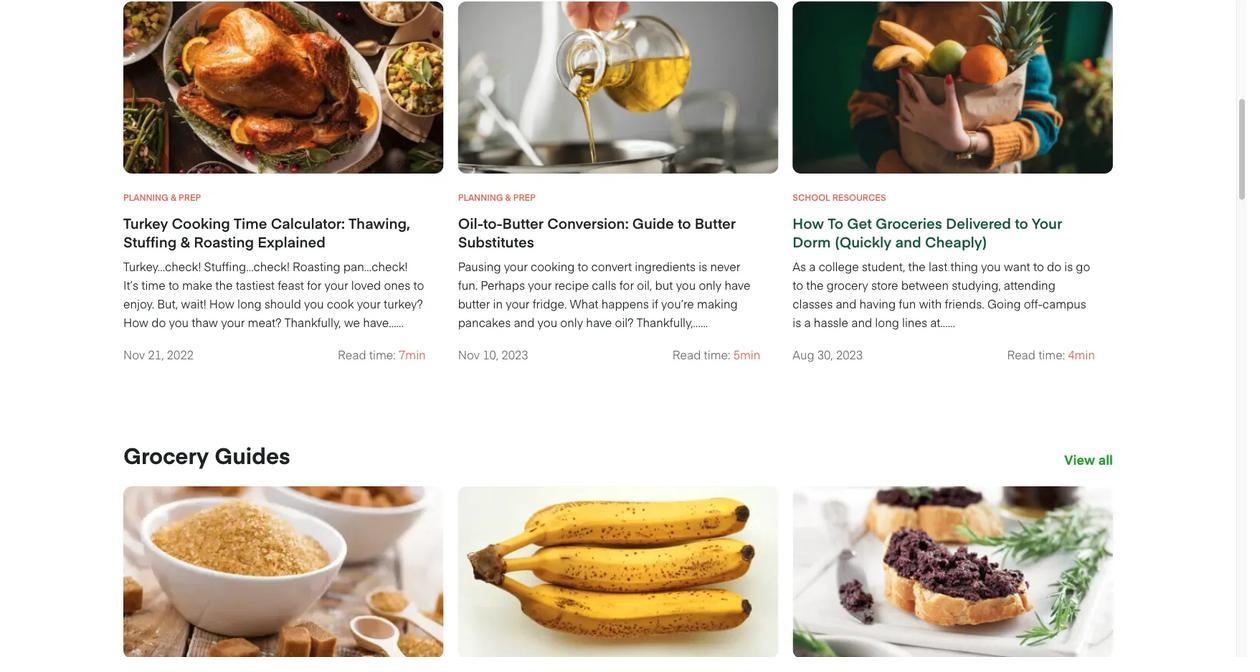 Task type: describe. For each thing, give the bounding box(es) containing it.
enjoy.
[[123, 296, 154, 312]]

guides
[[215, 440, 290, 471]]

time: for oil-to-butter conversion: guide to butter substitutes
[[704, 347, 731, 363]]

cook
[[327, 296, 354, 312]]

student,
[[862, 259, 906, 275]]

nov for turkey cooking time calculator: thawing, stuffing & roasting explained
[[123, 347, 145, 363]]

and inside oil-to-butter conversion: guide to butter substitutes pausing your cooking to convert ingredients is never fun. perhaps your recipe calls for oil, but you only have butter in your fridge. what happens if you're making pancakes and you only have oil? thankfully,…...
[[514, 315, 535, 331]]

thankfully,…...
[[637, 315, 708, 331]]

school
[[793, 192, 831, 204]]

to
[[828, 214, 844, 233]]

you're
[[662, 296, 695, 312]]

fridge.
[[533, 296, 567, 312]]

you down but,
[[169, 315, 189, 331]]

off-
[[1024, 296, 1043, 312]]

feast
[[278, 277, 304, 293]]

to up but,
[[169, 277, 179, 293]]

to down as
[[793, 277, 804, 293]]

calculator:
[[271, 214, 345, 233]]

last
[[929, 259, 948, 275]]

turkey cooking time calculator: thawing, stuffing & roasting explained link
[[123, 214, 426, 257]]

1 horizontal spatial have
[[725, 277, 751, 293]]

stuffing
[[123, 232, 177, 252]]

aug
[[793, 347, 815, 363]]

fun
[[899, 296, 917, 312]]

stuffing…check!
[[204, 259, 290, 275]]

5min
[[734, 347, 761, 363]]

to right ones
[[414, 277, 424, 293]]

the inside turkey cooking time calculator: thawing, stuffing & roasting explained turkey…check! stuffing…check! roasting pan…check! it's time to make the tastiest feast for your loved ones to enjoy. but, wait! how long should you cook your turkey? how do you thaw your meat? thankfully, we have…...
[[215, 277, 233, 293]]

to up 'recipe'
[[578, 259, 589, 275]]

it's
[[123, 277, 139, 293]]

loved
[[351, 277, 381, 293]]

pausing
[[458, 259, 501, 275]]

1 butter from the left
[[503, 214, 544, 233]]

read time: 5min
[[673, 347, 761, 363]]

(quickly
[[835, 232, 892, 252]]

& inside turkey cooking time calculator: thawing, stuffing & roasting explained turkey…check! stuffing…check! roasting pan…check! it's time to make the tastiest feast for your loved ones to enjoy. but, wait! how long should you cook your turkey? how do you thaw your meat? thankfully, we have…...
[[180, 232, 190, 252]]

0 horizontal spatial have
[[587, 315, 612, 331]]

your right thaw
[[221, 315, 245, 331]]

to up attending
[[1034, 259, 1045, 275]]

for inside turkey cooking time calculator: thawing, stuffing & roasting explained turkey…check! stuffing…check! roasting pan…check! it's time to make the tastiest feast for your loved ones to enjoy. but, wait! how long should you cook your turkey? how do you thaw your meat? thankfully, we have…...
[[307, 277, 322, 293]]

hassle
[[814, 315, 849, 331]]

ones
[[384, 277, 411, 293]]

thankfully,
[[285, 315, 341, 331]]

and down "grocery"
[[836, 296, 857, 312]]

conversion:
[[548, 214, 629, 233]]

2023 for (quickly
[[837, 347, 863, 363]]

read for how to get groceries delivered to your dorm (quickly and cheaply)
[[1008, 347, 1036, 363]]

turkey?
[[384, 296, 423, 312]]

with
[[919, 296, 942, 312]]

1 horizontal spatial roasting
[[293, 259, 341, 275]]

do inside how to get groceries delivered to your dorm (quickly and cheaply) as a college student, the last thing you want to do is go to the grocery store between studying, attending classes and having fun with friends. going off-campus is a hassle and long lines at…...
[[1048, 259, 1062, 275]]

friends.
[[945, 296, 985, 312]]

the ultimate guide to using ripe bananas + 12 recipes image
[[458, 487, 779, 657]]

how inside how to get groceries delivered to your dorm (quickly and cheaply) as a college student, the last thing you want to do is go to the grocery store between studying, attending classes and having fun with friends. going off-campus is a hassle and long lines at…...
[[793, 214, 825, 233]]

lines
[[903, 315, 928, 331]]

1 horizontal spatial how
[[209, 296, 235, 312]]

convert
[[592, 259, 632, 275]]

your
[[1032, 214, 1063, 233]]

cooking
[[172, 214, 230, 233]]

21,
[[148, 347, 164, 363]]

you down the fridge.
[[538, 315, 558, 331]]

should
[[265, 296, 301, 312]]

prep for cooking
[[179, 192, 201, 204]]

0 horizontal spatial how
[[123, 315, 149, 331]]

long inside turkey cooking time calculator: thawing, stuffing & roasting explained turkey…check! stuffing…check! roasting pan…check! it's time to make the tastiest feast for your loved ones to enjoy. but, wait! how long should you cook your turkey? how do you thaw your meat? thankfully, we have…...
[[238, 296, 262, 312]]

0 horizontal spatial roasting
[[194, 232, 254, 252]]

nov 21, 2022
[[123, 347, 194, 363]]

college
[[819, 259, 859, 275]]

delivered
[[947, 214, 1012, 233]]

1 vertical spatial a
[[805, 315, 811, 331]]

view all
[[1065, 451, 1114, 469]]

oil-to-butter conversion: guide to butter substitutes link
[[458, 214, 761, 257]]

attending
[[1005, 277, 1056, 293]]

thaw
[[192, 315, 218, 331]]

between
[[902, 277, 949, 293]]

your up cook
[[325, 277, 349, 293]]

store
[[872, 277, 899, 293]]

fun.
[[458, 277, 478, 293]]

long inside how to get groceries delivered to your dorm (quickly and cheaply) as a college student, the last thing you want to do is go to the grocery store between studying, attending classes and having fun with friends. going off-campus is a hassle and long lines at…...
[[876, 315, 900, 331]]

planning & prep for cooking
[[123, 192, 201, 204]]

go
[[1077, 259, 1091, 275]]

want
[[1004, 259, 1031, 275]]

grocery
[[827, 277, 869, 293]]

aug 30, 2023
[[793, 347, 863, 363]]

how to get groceries delivered to your dorm (quickly and cheaply) link
[[793, 214, 1096, 257]]

but
[[656, 277, 673, 293]]

you inside how to get groceries delivered to your dorm (quickly and cheaply) as a college student, the last thing you want to do is go to the grocery store between studying, attending classes and having fun with friends. going off-campus is a hassle and long lines at…...
[[982, 259, 1001, 275]]

calls
[[592, 277, 617, 293]]

pan…check!
[[344, 259, 408, 275]]

perhaps
[[481, 277, 525, 293]]

oil-to-butter conversion: guide to butter substitutes image
[[458, 2, 779, 174]]

1 horizontal spatial the
[[807, 277, 824, 293]]

wait!
[[181, 296, 206, 312]]



Task type: locate. For each thing, give the bounding box(es) containing it.
cheaply)
[[926, 232, 988, 252]]

1 planning from the left
[[123, 192, 168, 204]]

planning up oil- on the left top of the page
[[458, 192, 503, 204]]

1 2023 from the left
[[502, 347, 529, 363]]

prep for to-
[[514, 192, 536, 204]]

the up classes
[[807, 277, 824, 293]]

1 horizontal spatial only
[[699, 277, 722, 293]]

4min
[[1069, 347, 1096, 363]]

tapenade: definition, origin, and other faqs image
[[793, 487, 1114, 657]]

2 horizontal spatial the
[[909, 259, 926, 275]]

school resources
[[793, 192, 887, 204]]

0 horizontal spatial for
[[307, 277, 322, 293]]

never
[[711, 259, 741, 275]]

planning & prep up to- on the left of the page
[[458, 192, 536, 204]]

time: for turkey cooking time calculator: thawing, stuffing & roasting explained
[[369, 347, 396, 363]]

time: left the 5min
[[704, 347, 731, 363]]

1 for from the left
[[307, 277, 322, 293]]

0 horizontal spatial 2023
[[502, 347, 529, 363]]

oil-
[[458, 214, 483, 233]]

the right the 'make'
[[215, 277, 233, 293]]

only
[[699, 277, 722, 293], [561, 315, 584, 331]]

1 nov from the left
[[123, 347, 145, 363]]

1 vertical spatial have
[[587, 315, 612, 331]]

0 vertical spatial do
[[1048, 259, 1062, 275]]

1 horizontal spatial for
[[620, 277, 634, 293]]

nov for oil-to-butter conversion: guide to butter substitutes
[[458, 347, 480, 363]]

view
[[1065, 451, 1096, 469]]

is left "never"
[[699, 259, 708, 275]]

butter
[[458, 296, 490, 312]]

prep up substitutes at top left
[[514, 192, 536, 204]]

do left go
[[1048, 259, 1062, 275]]

nov left 10,
[[458, 347, 480, 363]]

to right guide
[[678, 214, 691, 233]]

nov 10, 2023
[[458, 347, 529, 363]]

1 prep from the left
[[179, 192, 201, 204]]

0 horizontal spatial the
[[215, 277, 233, 293]]

thawing,
[[349, 214, 410, 233]]

0 horizontal spatial is
[[699, 259, 708, 275]]

2023 for pausing
[[502, 347, 529, 363]]

2 nov from the left
[[458, 347, 480, 363]]

2023 right 10,
[[502, 347, 529, 363]]

2 read from the left
[[673, 347, 701, 363]]

pancakes
[[458, 315, 511, 331]]

10,
[[483, 347, 499, 363]]

2 horizontal spatial read
[[1008, 347, 1036, 363]]

for left the oil,
[[620, 277, 634, 293]]

& for cooking
[[171, 192, 177, 204]]

you up studying,
[[982, 259, 1001, 275]]

substitutes
[[458, 232, 534, 252]]

1 time: from the left
[[369, 347, 396, 363]]

1 read from the left
[[338, 347, 366, 363]]

2023
[[502, 347, 529, 363], [837, 347, 863, 363]]

&
[[171, 192, 177, 204], [506, 192, 511, 204], [180, 232, 190, 252]]

oil-to-butter conversion: guide to butter substitutes pausing your cooking to convert ingredients is never fun. perhaps your recipe calls for oil, but you only have butter in your fridge. what happens if you're making pancakes and you only have oil? thankfully,…...
[[458, 214, 751, 331]]

oil?
[[615, 315, 634, 331]]

to-
[[483, 214, 503, 233]]

planning for oil-
[[458, 192, 503, 204]]

0 horizontal spatial do
[[152, 315, 166, 331]]

& for to-
[[506, 192, 511, 204]]

read down we
[[338, 347, 366, 363]]

how up thaw
[[209, 296, 235, 312]]

how down school in the right of the page
[[793, 214, 825, 233]]

long down tastiest
[[238, 296, 262, 312]]

nov
[[123, 347, 145, 363], [458, 347, 480, 363]]

tastiest
[[236, 277, 275, 293]]

2023 right "30," at the bottom right
[[837, 347, 863, 363]]

a
[[810, 259, 816, 275], [805, 315, 811, 331]]

ingredients
[[635, 259, 696, 275]]

is inside oil-to-butter conversion: guide to butter substitutes pausing your cooking to convert ingredients is never fun. perhaps your recipe calls for oil, but you only have butter in your fridge. what happens if you're making pancakes and you only have oil? thankfully,…...
[[699, 259, 708, 275]]

and up student,
[[896, 232, 922, 252]]

explained
[[258, 232, 326, 252]]

for right feast
[[307, 277, 322, 293]]

time
[[234, 214, 267, 233]]

2 for from the left
[[620, 277, 634, 293]]

we
[[344, 315, 360, 331]]

1 horizontal spatial &
[[180, 232, 190, 252]]

1 vertical spatial only
[[561, 315, 584, 331]]

0 horizontal spatial butter
[[503, 214, 544, 233]]

1 horizontal spatial butter
[[695, 214, 736, 233]]

having
[[860, 296, 896, 312]]

2 butter from the left
[[695, 214, 736, 233]]

the up between
[[909, 259, 926, 275]]

what
[[570, 296, 599, 312]]

prep up cooking
[[179, 192, 201, 204]]

roasting up feast
[[293, 259, 341, 275]]

read down off-
[[1008, 347, 1036, 363]]

what is demerara sugar? + how to use it image
[[123, 487, 444, 657]]

how to get groceries delivered to your dorm (quickly and cheaply) as a college student, the last thing you want to do is go to the grocery store between studying, attending classes and having fun with friends. going off-campus is a hassle and long lines at…...
[[793, 214, 1091, 331]]

roasting up stuffing…check!
[[194, 232, 254, 252]]

read for oil-to-butter conversion: guide to butter substitutes
[[673, 347, 701, 363]]

0 horizontal spatial planning & prep
[[123, 192, 201, 204]]

1 horizontal spatial planning & prep
[[458, 192, 536, 204]]

0 vertical spatial only
[[699, 277, 722, 293]]

0 horizontal spatial planning
[[123, 192, 168, 204]]

have down what on the left of the page
[[587, 315, 612, 331]]

2022
[[167, 347, 194, 363]]

roasting
[[194, 232, 254, 252], [293, 259, 341, 275]]

read time: 7min
[[338, 347, 426, 363]]

but,
[[157, 296, 178, 312]]

1 horizontal spatial prep
[[514, 192, 536, 204]]

read for turkey cooking time calculator: thawing, stuffing & roasting explained
[[338, 347, 366, 363]]

you up the you're
[[676, 277, 696, 293]]

for inside oil-to-butter conversion: guide to butter substitutes pausing your cooking to convert ingredients is never fun. perhaps your recipe calls for oil, but you only have butter in your fridge. what happens if you're making pancakes and you only have oil? thankfully,…...
[[620, 277, 634, 293]]

planning & prep for to-
[[458, 192, 536, 204]]

is down classes
[[793, 315, 802, 331]]

2 prep from the left
[[514, 192, 536, 204]]

1 horizontal spatial nov
[[458, 347, 480, 363]]

all
[[1099, 451, 1114, 469]]

planning up turkey in the left of the page
[[123, 192, 168, 204]]

30,
[[818, 347, 834, 363]]

meat?
[[248, 315, 282, 331]]

only down what on the left of the page
[[561, 315, 584, 331]]

1 horizontal spatial 2023
[[837, 347, 863, 363]]

2 horizontal spatial time:
[[1039, 347, 1066, 363]]

a right as
[[810, 259, 816, 275]]

to
[[678, 214, 691, 233], [1016, 214, 1029, 233], [578, 259, 589, 275], [1034, 259, 1045, 275], [169, 277, 179, 293], [414, 277, 424, 293], [793, 277, 804, 293]]

0 vertical spatial long
[[238, 296, 262, 312]]

2 planning & prep from the left
[[458, 192, 536, 204]]

1 horizontal spatial time:
[[704, 347, 731, 363]]

do down but,
[[152, 315, 166, 331]]

long down the having
[[876, 315, 900, 331]]

prep
[[179, 192, 201, 204], [514, 192, 536, 204]]

get
[[848, 214, 872, 233]]

studying,
[[952, 277, 1002, 293]]

0 horizontal spatial time:
[[369, 347, 396, 363]]

0 vertical spatial a
[[810, 259, 816, 275]]

campus
[[1043, 296, 1087, 312]]

and
[[896, 232, 922, 252], [836, 296, 857, 312], [514, 315, 535, 331], [852, 315, 873, 331]]

groceries
[[876, 214, 943, 233]]

3 time: from the left
[[1039, 347, 1066, 363]]

butter up "never"
[[695, 214, 736, 233]]

1 planning & prep from the left
[[123, 192, 201, 204]]

do inside turkey cooking time calculator: thawing, stuffing & roasting explained turkey…check! stuffing…check! roasting pan…check! it's time to make the tastiest feast for your loved ones to enjoy. but, wait! how long should you cook your turkey? how do you thaw your meat? thankfully, we have…...
[[152, 315, 166, 331]]

time: for how to get groceries delivered to your dorm (quickly and cheaply)
[[1039, 347, 1066, 363]]

dorm
[[793, 232, 831, 252]]

1 horizontal spatial long
[[876, 315, 900, 331]]

planning & prep up turkey in the left of the page
[[123, 192, 201, 204]]

guide
[[633, 214, 674, 233]]

1 vertical spatial do
[[152, 315, 166, 331]]

happens
[[602, 296, 649, 312]]

how down enjoy.
[[123, 315, 149, 331]]

long
[[238, 296, 262, 312], [876, 315, 900, 331]]

2 horizontal spatial is
[[1065, 259, 1074, 275]]

read time: 4min
[[1008, 347, 1096, 363]]

grocery guides
[[123, 440, 290, 471]]

have down "never"
[[725, 277, 751, 293]]

0 horizontal spatial long
[[238, 296, 262, 312]]

resources
[[833, 192, 887, 204]]

2 vertical spatial how
[[123, 315, 149, 331]]

1 horizontal spatial do
[[1048, 259, 1062, 275]]

have
[[725, 277, 751, 293], [587, 315, 612, 331]]

is left go
[[1065, 259, 1074, 275]]

0 vertical spatial how
[[793, 214, 825, 233]]

make
[[182, 277, 213, 293]]

have…...
[[363, 315, 404, 331]]

your up the fridge.
[[528, 277, 552, 293]]

& up cooking
[[171, 192, 177, 204]]

in
[[493, 296, 503, 312]]

your right in
[[506, 296, 530, 312]]

0 vertical spatial have
[[725, 277, 751, 293]]

planning for turkey
[[123, 192, 168, 204]]

as
[[793, 259, 807, 275]]

0 horizontal spatial only
[[561, 315, 584, 331]]

to left your
[[1016, 214, 1029, 233]]

1 horizontal spatial read
[[673, 347, 701, 363]]

3 read from the left
[[1008, 347, 1036, 363]]

2 horizontal spatial how
[[793, 214, 825, 233]]

how to get groceries delivered to your dorm (quickly and cheaply) image
[[793, 2, 1114, 174]]

0 horizontal spatial &
[[171, 192, 177, 204]]

at…...
[[931, 315, 956, 331]]

oil,
[[637, 277, 653, 293]]

0 horizontal spatial nov
[[123, 347, 145, 363]]

nov left the 21, at left bottom
[[123, 347, 145, 363]]

1 vertical spatial long
[[876, 315, 900, 331]]

1 horizontal spatial planning
[[458, 192, 503, 204]]

2 time: from the left
[[704, 347, 731, 363]]

your up perhaps
[[504, 259, 528, 275]]

time
[[142, 277, 166, 293]]

if
[[652, 296, 659, 312]]

and down the having
[[852, 315, 873, 331]]

7min
[[399, 347, 426, 363]]

the
[[909, 259, 926, 275], [215, 277, 233, 293], [807, 277, 824, 293]]

turkey
[[123, 214, 168, 233]]

recipe
[[555, 277, 589, 293]]

classes
[[793, 296, 833, 312]]

1 horizontal spatial is
[[793, 315, 802, 331]]

turkey cooking time calculator: thawing, stuffing & roasting explained image
[[123, 2, 444, 174]]

butter
[[503, 214, 544, 233], [695, 214, 736, 233]]

& up turkey…check!
[[180, 232, 190, 252]]

time: left '4min'
[[1039, 347, 1066, 363]]

1 vertical spatial roasting
[[293, 259, 341, 275]]

only up 'making'
[[699, 277, 722, 293]]

time: left 7min
[[369, 347, 396, 363]]

& up substitutes at top left
[[506, 192, 511, 204]]

2 2023 from the left
[[837, 347, 863, 363]]

time:
[[369, 347, 396, 363], [704, 347, 731, 363], [1039, 347, 1066, 363]]

butter right oil- on the left top of the page
[[503, 214, 544, 233]]

and down the fridge.
[[514, 315, 535, 331]]

0 horizontal spatial read
[[338, 347, 366, 363]]

turkey…check!
[[123, 259, 201, 275]]

0 vertical spatial roasting
[[194, 232, 254, 252]]

0 horizontal spatial prep
[[179, 192, 201, 204]]

do
[[1048, 259, 1062, 275], [152, 315, 166, 331]]

a down classes
[[805, 315, 811, 331]]

2 planning from the left
[[458, 192, 503, 204]]

you up thankfully,
[[304, 296, 324, 312]]

for
[[307, 277, 322, 293], [620, 277, 634, 293]]

your down loved
[[357, 296, 381, 312]]

read down thankfully,…... at the right of the page
[[673, 347, 701, 363]]

2 horizontal spatial &
[[506, 192, 511, 204]]

turkey cooking time calculator: thawing, stuffing & roasting explained turkey…check! stuffing…check! roasting pan…check! it's time to make the tastiest feast for your loved ones to enjoy. but, wait! how long should you cook your turkey? how do you thaw your meat? thankfully, we have…...
[[123, 214, 424, 331]]

1 vertical spatial how
[[209, 296, 235, 312]]



Task type: vqa. For each thing, say whether or not it's contained in the screenshot.


